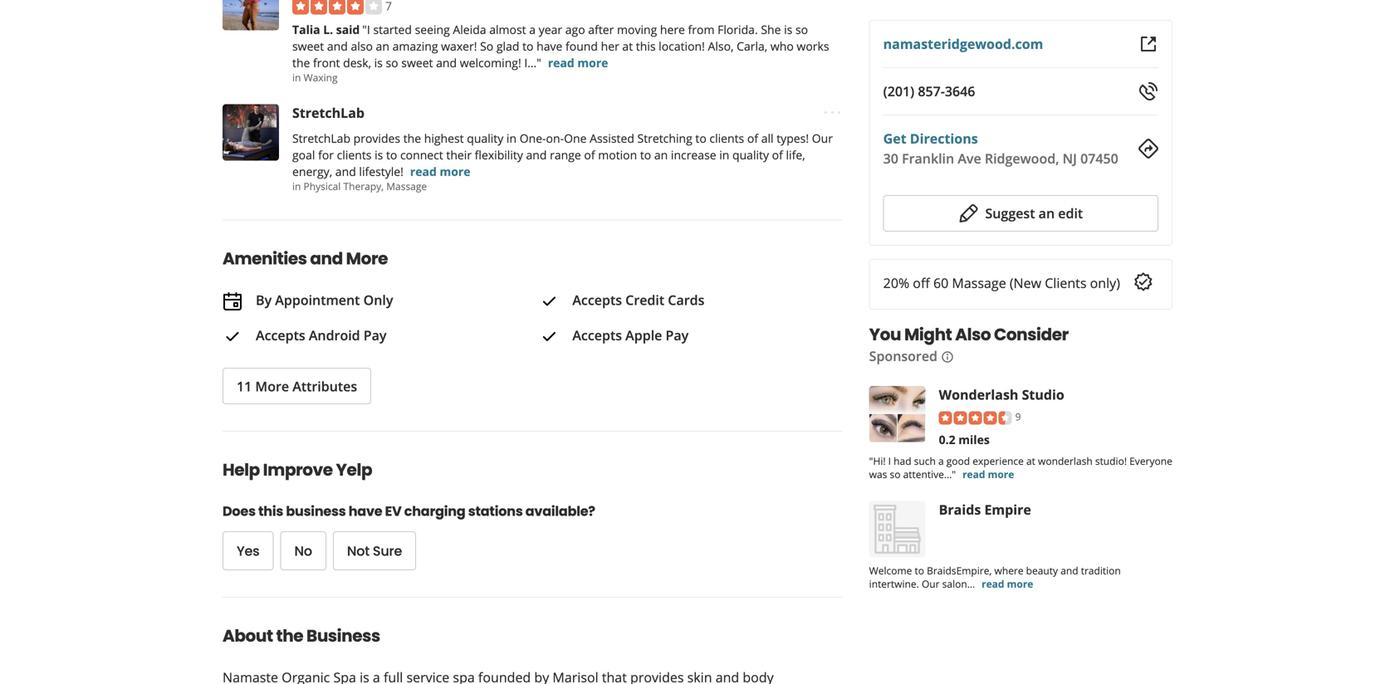 Task type: describe. For each thing, give the bounding box(es) containing it.
apple
[[626, 327, 663, 345]]

physical
[[304, 179, 341, 193]]

life,
[[786, 147, 806, 163]]

get directions link
[[884, 130, 979, 147]]

range
[[550, 147, 581, 163]]

works
[[797, 38, 830, 54]]

not sure
[[347, 542, 402, 561]]

read down found
[[548, 55, 575, 70]]

have inside help improve yelp element
[[349, 502, 383, 521]]

not sure button
[[333, 532, 416, 571]]

the inside stretchlab provides the highest quality in one-on-one assisted stretching to clients of all types! our goal for clients is to connect their flexibility and range of motion to an increase in quality of life, energy, and lifestyle!
[[404, 130, 421, 146]]

the inside "i started seeing aleida almost a year ago after moving here from florida. she is so sweet and also an amazing waxer! so glad to have found her at this location! also, carla, who works the front desk, is so sweet and welcoming! i…"
[[292, 55, 310, 70]]

1 horizontal spatial sweet
[[402, 55, 433, 70]]

a inside "hi! i had such a good experience at wonderlash studio! everyone was so attentive…"
[[939, 454, 944, 468]]

in waxing
[[292, 70, 338, 84]]

ago
[[566, 21, 585, 37]]

read for the
[[410, 164, 437, 179]]

aleida
[[453, 21, 487, 37]]

in right increase
[[720, 147, 730, 163]]

on-
[[546, 130, 564, 146]]

857-
[[918, 82, 945, 100]]

motion
[[598, 147, 637, 163]]

her
[[601, 38, 620, 54]]

(201)
[[884, 82, 915, 100]]

a inside "i started seeing aleida almost a year ago after moving here from florida. she is so sweet and also an amazing waxer! so glad to have found her at this location! also, carla, who works the front desk, is so sweet and welcoming! i…"
[[530, 21, 536, 37]]

talia l. said
[[292, 21, 360, 37]]

directions
[[911, 130, 979, 147]]

so inside "hi! i had such a good experience at wonderlash studio! everyone was so attentive…"
[[890, 468, 901, 481]]

studio!
[[1096, 454, 1128, 468]]

about the business
[[223, 625, 380, 648]]

20%
[[884, 274, 910, 292]]

"hi! i had such a good experience at wonderlash studio! everyone was so attentive…"
[[870, 454, 1173, 481]]

braidsempire,
[[927, 564, 992, 578]]

massage for 60
[[953, 274, 1007, 292]]

year
[[539, 21, 563, 37]]

read more down found
[[548, 55, 609, 70]]

goal
[[292, 147, 315, 163]]

0 vertical spatial more
[[346, 247, 388, 270]]

might
[[905, 323, 953, 346]]

you
[[870, 323, 902, 346]]

was
[[870, 468, 888, 481]]

11
[[237, 378, 252, 396]]

2 horizontal spatial of
[[772, 147, 783, 163]]

massage for therapy,
[[387, 179, 427, 193]]

24 more v2 image
[[823, 103, 843, 123]]

11 more attributes button
[[223, 368, 372, 405]]

stations
[[468, 502, 523, 521]]

suggest an edit button
[[884, 195, 1159, 232]]

welcome to braidsempire, where beauty and tradition intertwine. our salon…
[[870, 564, 1122, 591]]

ridgewood,
[[985, 150, 1060, 167]]

stretchlab for stretchlab
[[292, 104, 365, 122]]

improve
[[263, 459, 333, 482]]

"i started seeing aleida almost a year ago after moving here from florida. she is so sweet and also an amazing waxer! so glad to have found her at this location! also, carla, who works the front desk, is so sweet and welcoming! i…"
[[292, 21, 830, 70]]

accepts credit cards
[[573, 291, 705, 309]]

miles
[[959, 432, 990, 448]]

an inside button
[[1039, 204, 1055, 222]]

braids empire
[[939, 501, 1032, 519]]

studio
[[1022, 386, 1065, 404]]

waxer!
[[441, 38, 477, 54]]

highest
[[424, 130, 464, 146]]

accepts for accepts android pay
[[256, 327, 306, 345]]

read more for braidsempire,
[[982, 577, 1034, 591]]

wonderlash studio image
[[870, 386, 926, 443]]

0 horizontal spatial of
[[584, 147, 595, 163]]

sponsored
[[870, 347, 938, 365]]

to inside welcome to braidsempire, where beauty and tradition intertwine. our salon…
[[915, 564, 925, 578]]

24 check in v2 image
[[1134, 272, 1154, 292]]

more for braidsempire,
[[1008, 577, 1034, 591]]

all
[[762, 130, 774, 146]]

assisted
[[590, 130, 635, 146]]

beauty
[[1027, 564, 1059, 578]]

more for had
[[988, 468, 1015, 481]]

connect
[[400, 147, 443, 163]]

intertwine.
[[870, 577, 920, 591]]

off
[[913, 274, 930, 292]]

and up the by appointment only at the top of the page
[[310, 247, 343, 270]]

at inside "i started seeing aleida almost a year ago after moving here from florida. she is so sweet and also an amazing waxer! so glad to have found her at this location! also, carla, who works the front desk, is so sweet and welcoming! i…"
[[623, 38, 633, 54]]

you might also consider
[[870, 323, 1069, 346]]

edit
[[1059, 204, 1084, 222]]

no
[[295, 542, 312, 561]]

24 pencil v2 image
[[959, 204, 979, 224]]

only)
[[1091, 274, 1121, 292]]

types!
[[777, 130, 809, 146]]

available?
[[526, 502, 596, 521]]

an inside stretchlab provides the highest quality in one-on-one assisted stretching to clients of all types! our goal for clients is to connect their flexibility and range of motion to an increase in quality of life, energy, and lifestyle!
[[655, 147, 668, 163]]

android
[[309, 327, 360, 345]]

help improve yelp element
[[196, 431, 843, 571]]

stretchlab image
[[223, 104, 279, 161]]

4.5 star rating image
[[939, 412, 1013, 425]]

get
[[884, 130, 907, 147]]

good
[[947, 454, 971, 468]]

experience
[[973, 454, 1024, 468]]

salon…
[[943, 577, 976, 591]]

consider
[[995, 323, 1069, 346]]

does
[[223, 502, 256, 521]]

and down l.
[[327, 38, 348, 54]]

about the business element
[[196, 597, 843, 685]]

stretching
[[638, 130, 693, 146]]

read more link for braidsempire,
[[982, 577, 1034, 591]]

30
[[884, 150, 899, 167]]

yes button
[[223, 532, 274, 571]]

talia
[[292, 21, 320, 37]]

started
[[373, 21, 412, 37]]

for
[[318, 147, 334, 163]]

franklin
[[902, 150, 955, 167]]

provides
[[354, 130, 401, 146]]

amenities and more element
[[196, 220, 856, 405]]

stretchlab for stretchlab provides the highest quality in one-on-one assisted stretching to clients of all types! our goal for clients is to connect their flexibility and range of motion to an increase in quality of life, energy, and lifestyle!
[[292, 130, 351, 146]]

11 more attributes
[[237, 378, 357, 396]]

24 phone v2 image
[[1139, 81, 1159, 101]]

this inside help improve yelp element
[[258, 502, 283, 521]]

more for the
[[440, 164, 471, 179]]

have inside "i started seeing aleida almost a year ago after moving here from florida. she is so sweet and also an amazing waxer! so glad to have found her at this location! also, carla, who works the front desk, is so sweet and welcoming! i…"
[[537, 38, 563, 54]]

desk,
[[343, 55, 371, 70]]

0 vertical spatial quality
[[467, 130, 504, 146]]

attributes
[[293, 378, 357, 396]]

accepts for accepts credit cards
[[573, 291, 622, 309]]

to down stretching
[[640, 147, 652, 163]]



Task type: vqa. For each thing, say whether or not it's contained in the screenshot.
Email email field
no



Task type: locate. For each thing, give the bounding box(es) containing it.
1 horizontal spatial have
[[537, 38, 563, 54]]

amenities
[[223, 247, 307, 270]]

to up i…"
[[523, 38, 534, 54]]

of left all in the top right of the page
[[748, 130, 759, 146]]

to right welcome
[[915, 564, 925, 578]]

0 horizontal spatial clients
[[337, 147, 372, 163]]

and down waxer!
[[436, 55, 457, 70]]

and right energy,
[[336, 164, 356, 179]]

1 vertical spatial quality
[[733, 147, 769, 163]]

1 horizontal spatial at
[[1027, 454, 1036, 468]]

1 vertical spatial is
[[374, 55, 383, 70]]

24 checkmark v2 image down 24 reservation v2 icon
[[223, 327, 243, 347]]

pay for accepts android pay
[[364, 327, 387, 345]]

have down year
[[537, 38, 563, 54]]

our left salon…
[[922, 577, 940, 591]]

1 vertical spatial stretchlab
[[292, 130, 351, 146]]

i…"
[[525, 55, 542, 70]]

is inside stretchlab provides the highest quality in one-on-one assisted stretching to clients of all types! our goal for clients is to connect their flexibility and range of motion to an increase in quality of life, energy, and lifestyle!
[[375, 147, 383, 163]]

pay
[[364, 327, 387, 345], [666, 327, 689, 345]]

1 24 checkmark v2 image from the left
[[223, 327, 243, 347]]

to up lifestyle!
[[386, 147, 397, 163]]

waxing
[[304, 70, 338, 84]]

lifestyle!
[[359, 164, 404, 179]]

1 horizontal spatial massage
[[953, 274, 1007, 292]]

9
[[1016, 410, 1022, 424]]

only
[[364, 291, 393, 309]]

60
[[934, 274, 949, 292]]

so right was
[[890, 468, 901, 481]]

2 vertical spatial so
[[890, 468, 901, 481]]

sweet
[[292, 38, 324, 54], [402, 55, 433, 70]]

who
[[771, 38, 794, 54]]

0 vertical spatial is
[[784, 21, 793, 37]]

stretchlab down waxing
[[292, 104, 365, 122]]

of left life,
[[772, 147, 783, 163]]

and
[[327, 38, 348, 54], [436, 55, 457, 70], [526, 147, 547, 163], [336, 164, 356, 179], [310, 247, 343, 270], [1061, 564, 1079, 578]]

1 horizontal spatial 24 checkmark v2 image
[[540, 327, 559, 347]]

attentive…"
[[904, 468, 956, 481]]

nj
[[1063, 150, 1078, 167]]

sure
[[373, 542, 402, 561]]

tradition
[[1082, 564, 1122, 578]]

2 horizontal spatial an
[[1039, 204, 1055, 222]]

0 horizontal spatial 24 checkmark v2 image
[[223, 327, 243, 347]]

1 vertical spatial a
[[939, 454, 944, 468]]

more inside 11 more attributes dropdown button
[[255, 378, 289, 396]]

0 vertical spatial massage
[[387, 179, 427, 193]]

group
[[223, 532, 725, 571]]

at right her
[[623, 38, 633, 54]]

pay right apple at left
[[666, 327, 689, 345]]

0 vertical spatial sweet
[[292, 38, 324, 54]]

so
[[796, 21, 809, 37], [386, 55, 399, 70], [890, 468, 901, 481]]

1 vertical spatial this
[[258, 502, 283, 521]]

group inside help improve yelp element
[[223, 532, 725, 571]]

this down the moving
[[636, 38, 656, 54]]

is down the provides
[[375, 147, 383, 163]]

in left waxing
[[292, 70, 301, 84]]

24 checkmark v2 image
[[223, 327, 243, 347], [540, 327, 559, 347]]

20% off 60 massage (new clients only)
[[884, 274, 1121, 292]]

wonderlash studio link
[[939, 386, 1065, 404]]

not
[[347, 542, 370, 561]]

24 checkmark v2 image for accepts android pay
[[223, 327, 243, 347]]

more up only
[[346, 247, 388, 270]]

european wax center image
[[223, 0, 279, 30]]

a right such
[[939, 454, 944, 468]]

in up flexibility
[[507, 130, 517, 146]]

at inside "hi! i had such a good experience at wonderlash studio! everyone was so attentive…"
[[1027, 454, 1036, 468]]

read more link for the
[[410, 164, 471, 179]]

1 vertical spatial massage
[[953, 274, 1007, 292]]

our inside welcome to braidsempire, where beauty and tradition intertwine. our salon…
[[922, 577, 940, 591]]

1 horizontal spatial of
[[748, 130, 759, 146]]

clients up increase
[[710, 130, 745, 146]]

is right desk,
[[374, 55, 383, 70]]

found
[[566, 38, 598, 54]]

an
[[376, 38, 390, 54], [655, 147, 668, 163], [1039, 204, 1055, 222]]

cards
[[668, 291, 705, 309]]

to up increase
[[696, 130, 707, 146]]

1 vertical spatial sweet
[[402, 55, 433, 70]]

also,
[[708, 38, 734, 54]]

here
[[660, 21, 685, 37]]

help
[[223, 459, 260, 482]]

24 checkmark v2 image for accepts apple pay
[[540, 327, 559, 347]]

4 star rating image
[[292, 0, 382, 14]]

stretchlab link
[[292, 104, 365, 122]]

get directions 30 franklin ave ridgewood, nj 07450
[[884, 130, 1119, 167]]

seeing
[[415, 21, 450, 37]]

and inside welcome to braidsempire, where beauty and tradition intertwine. our salon…
[[1061, 564, 1079, 578]]

read down connect
[[410, 164, 437, 179]]

sweet down talia
[[292, 38, 324, 54]]

24 checkmark v2 image
[[540, 291, 559, 311]]

appointment
[[275, 291, 360, 309]]

read more link for had
[[963, 468, 1015, 481]]

the left front
[[292, 55, 310, 70]]

accepts for accepts apple pay
[[573, 327, 622, 345]]

massage right 60
[[953, 274, 1007, 292]]

1 horizontal spatial clients
[[710, 130, 745, 146]]

1 vertical spatial so
[[386, 55, 399, 70]]

quality down all in the top right of the page
[[733, 147, 769, 163]]

0 horizontal spatial massage
[[387, 179, 427, 193]]

so up works
[[796, 21, 809, 37]]

2 24 checkmark v2 image from the left
[[540, 327, 559, 347]]

an left edit
[[1039, 204, 1055, 222]]

have
[[537, 38, 563, 54], [349, 502, 383, 521]]

pay down only
[[364, 327, 387, 345]]

1 horizontal spatial more
[[346, 247, 388, 270]]

0 horizontal spatial an
[[376, 38, 390, 54]]

stretchlab provides the highest quality in one-on-one assisted stretching to clients of all types! our goal for clients is to connect their flexibility and range of motion to an increase in quality of life, energy, and lifestyle!
[[292, 130, 833, 179]]

24 directions v2 image
[[1139, 139, 1159, 159]]

of down one
[[584, 147, 595, 163]]

read more down connect
[[410, 164, 471, 179]]

so down the "amazing"
[[386, 55, 399, 70]]

2 vertical spatial an
[[1039, 204, 1055, 222]]

0.2
[[939, 432, 956, 448]]

more right 11
[[255, 378, 289, 396]]

1 vertical spatial more
[[255, 378, 289, 396]]

our inside stretchlab provides the highest quality in one-on-one assisted stretching to clients of all types! our goal for clients is to connect their flexibility and range of motion to an increase in quality of life, energy, and lifestyle!
[[812, 130, 833, 146]]

0 vertical spatial an
[[376, 38, 390, 54]]

0 vertical spatial at
[[623, 38, 633, 54]]

accepts apple pay
[[573, 327, 689, 345]]

amenities and more
[[223, 247, 388, 270]]

more down found
[[578, 55, 609, 70]]

1 vertical spatial at
[[1027, 454, 1036, 468]]

sweet down the "amazing"
[[402, 55, 433, 70]]

said
[[336, 21, 360, 37]]

read more up braids empire link
[[963, 468, 1015, 481]]

1 horizontal spatial so
[[796, 21, 809, 37]]

1 vertical spatial our
[[922, 577, 940, 591]]

accepts left credit
[[573, 291, 622, 309]]

at right experience
[[1027, 454, 1036, 468]]

our down 24 more v2 image
[[812, 130, 833, 146]]

accepts left apple at left
[[573, 327, 622, 345]]

1 horizontal spatial a
[[939, 454, 944, 468]]

energy,
[[292, 164, 333, 179]]

read more for had
[[963, 468, 1015, 481]]

more right salon…
[[1008, 577, 1034, 591]]

read for braidsempire,
[[982, 577, 1005, 591]]

is right she
[[784, 21, 793, 37]]

their
[[447, 147, 472, 163]]

read more link up braids empire link
[[963, 468, 1015, 481]]

this right 'does'
[[258, 502, 283, 521]]

stretchlab up for
[[292, 130, 351, 146]]

and down one-
[[526, 147, 547, 163]]

welcoming!
[[460, 55, 522, 70]]

of
[[748, 130, 759, 146], [584, 147, 595, 163], [772, 147, 783, 163]]

0 horizontal spatial more
[[255, 378, 289, 396]]

2 stretchlab from the top
[[292, 130, 351, 146]]

an down stretching
[[655, 147, 668, 163]]

in physical therapy, massage
[[292, 179, 427, 193]]

an inside "i started seeing aleida almost a year ago after moving here from florida. she is so sweet and also an amazing waxer! so glad to have found her at this location! also, carla, who works the front desk, is so sweet and welcoming! i…"
[[376, 38, 390, 54]]

0 vertical spatial stretchlab
[[292, 104, 365, 122]]

1 horizontal spatial this
[[636, 38, 656, 54]]

florida.
[[718, 21, 758, 37]]

a left year
[[530, 21, 536, 37]]

flexibility
[[475, 147, 523, 163]]

the up connect
[[404, 130, 421, 146]]

1 stretchlab from the top
[[292, 104, 365, 122]]

2 horizontal spatial so
[[890, 468, 901, 481]]

a
[[530, 21, 536, 37], [939, 454, 944, 468]]

moving
[[617, 21, 657, 37]]

in left physical
[[292, 179, 301, 193]]

0 horizontal spatial have
[[349, 502, 383, 521]]

read right salon…
[[982, 577, 1005, 591]]

"i
[[363, 21, 370, 37]]

(new
[[1010, 274, 1042, 292]]

0 vertical spatial this
[[636, 38, 656, 54]]

clients
[[710, 130, 745, 146], [337, 147, 372, 163]]

quality up flexibility
[[467, 130, 504, 146]]

braids
[[939, 501, 982, 519]]

1 vertical spatial have
[[349, 502, 383, 521]]

16 info v2 image
[[941, 350, 955, 364]]

24 external link v2 image
[[1139, 34, 1159, 54]]

by
[[256, 291, 272, 309]]

1 horizontal spatial quality
[[733, 147, 769, 163]]

0 horizontal spatial sweet
[[292, 38, 324, 54]]

(201) 857-3646
[[884, 82, 976, 100]]

accepts
[[573, 291, 622, 309], [256, 327, 306, 345], [573, 327, 622, 345]]

everyone
[[1130, 454, 1173, 468]]

2 vertical spatial the
[[276, 625, 303, 648]]

group containing yes
[[223, 532, 725, 571]]

read more right salon…
[[982, 577, 1034, 591]]

clients down the provides
[[337, 147, 372, 163]]

therapy,
[[344, 179, 384, 193]]

and right beauty
[[1061, 564, 1079, 578]]

read more link right salon…
[[982, 577, 1034, 591]]

0 vertical spatial a
[[530, 21, 536, 37]]

have left ev
[[349, 502, 383, 521]]

1 vertical spatial the
[[404, 130, 421, 146]]

glad
[[497, 38, 520, 54]]

quality
[[467, 130, 504, 146], [733, 147, 769, 163]]

had
[[894, 454, 912, 468]]

1 vertical spatial an
[[655, 147, 668, 163]]

0 vertical spatial clients
[[710, 130, 745, 146]]

0 horizontal spatial our
[[812, 130, 833, 146]]

this inside "i started seeing aleida almost a year ago after moving here from florida. she is so sweet and also an amazing waxer! so glad to have found her at this location! also, carla, who works the front desk, is so sweet and welcoming! i…"
[[636, 38, 656, 54]]

an down the started
[[376, 38, 390, 54]]

in
[[292, 70, 301, 84], [507, 130, 517, 146], [720, 147, 730, 163], [292, 179, 301, 193]]

read more link down found
[[548, 55, 609, 70]]

from
[[688, 21, 715, 37]]

the right about
[[276, 625, 303, 648]]

to inside "i started seeing aleida almost a year ago after moving here from florida. she is so sweet and also an amazing waxer! so glad to have found her at this location! also, carla, who works the front desk, is so sweet and welcoming! i…"
[[523, 38, 534, 54]]

where
[[995, 564, 1024, 578]]

0 vertical spatial have
[[537, 38, 563, 54]]

braids empire image
[[870, 501, 926, 558]]

pay for accepts apple pay
[[666, 327, 689, 345]]

0 vertical spatial the
[[292, 55, 310, 70]]

read more for the
[[410, 164, 471, 179]]

l.
[[323, 21, 333, 37]]

0 horizontal spatial a
[[530, 21, 536, 37]]

1 pay from the left
[[364, 327, 387, 345]]

does this business have ev charging stations available?
[[223, 502, 596, 521]]

read more
[[548, 55, 609, 70], [410, 164, 471, 179], [963, 468, 1015, 481], [982, 577, 1034, 591]]

1 horizontal spatial an
[[655, 147, 668, 163]]

1 horizontal spatial our
[[922, 577, 940, 591]]

0 horizontal spatial so
[[386, 55, 399, 70]]

business
[[307, 625, 380, 648]]

1 horizontal spatial pay
[[666, 327, 689, 345]]

2 vertical spatial is
[[375, 147, 383, 163]]

more down their
[[440, 164, 471, 179]]

empire
[[985, 501, 1032, 519]]

read down miles at bottom
[[963, 468, 986, 481]]

"hi!
[[870, 454, 886, 468]]

0 horizontal spatial at
[[623, 38, 633, 54]]

welcome
[[870, 564, 913, 578]]

0 horizontal spatial quality
[[467, 130, 504, 146]]

more up empire
[[988, 468, 1015, 481]]

amazing
[[393, 38, 438, 54]]

read more link down connect
[[410, 164, 471, 179]]

0 horizontal spatial this
[[258, 502, 283, 521]]

1 vertical spatial clients
[[337, 147, 372, 163]]

one
[[564, 130, 587, 146]]

massage down connect
[[387, 179, 427, 193]]

ev
[[385, 502, 402, 521]]

2 pay from the left
[[666, 327, 689, 345]]

24 reservation v2 image
[[223, 291, 243, 311]]

yes
[[237, 542, 260, 561]]

24 checkmark v2 image down 24 checkmark v2 icon
[[540, 327, 559, 347]]

0 vertical spatial so
[[796, 21, 809, 37]]

stretchlab inside stretchlab provides the highest quality in one-on-one assisted stretching to clients of all types! our goal for clients is to connect their flexibility and range of motion to an increase in quality of life, energy, and lifestyle!
[[292, 130, 351, 146]]

read for had
[[963, 468, 986, 481]]

0 vertical spatial our
[[812, 130, 833, 146]]

increase
[[671, 147, 717, 163]]

accepts down by
[[256, 327, 306, 345]]

more
[[578, 55, 609, 70], [440, 164, 471, 179], [988, 468, 1015, 481], [1008, 577, 1034, 591]]

0 horizontal spatial pay
[[364, 327, 387, 345]]

0.2 miles
[[939, 432, 990, 448]]

about
[[223, 625, 273, 648]]



